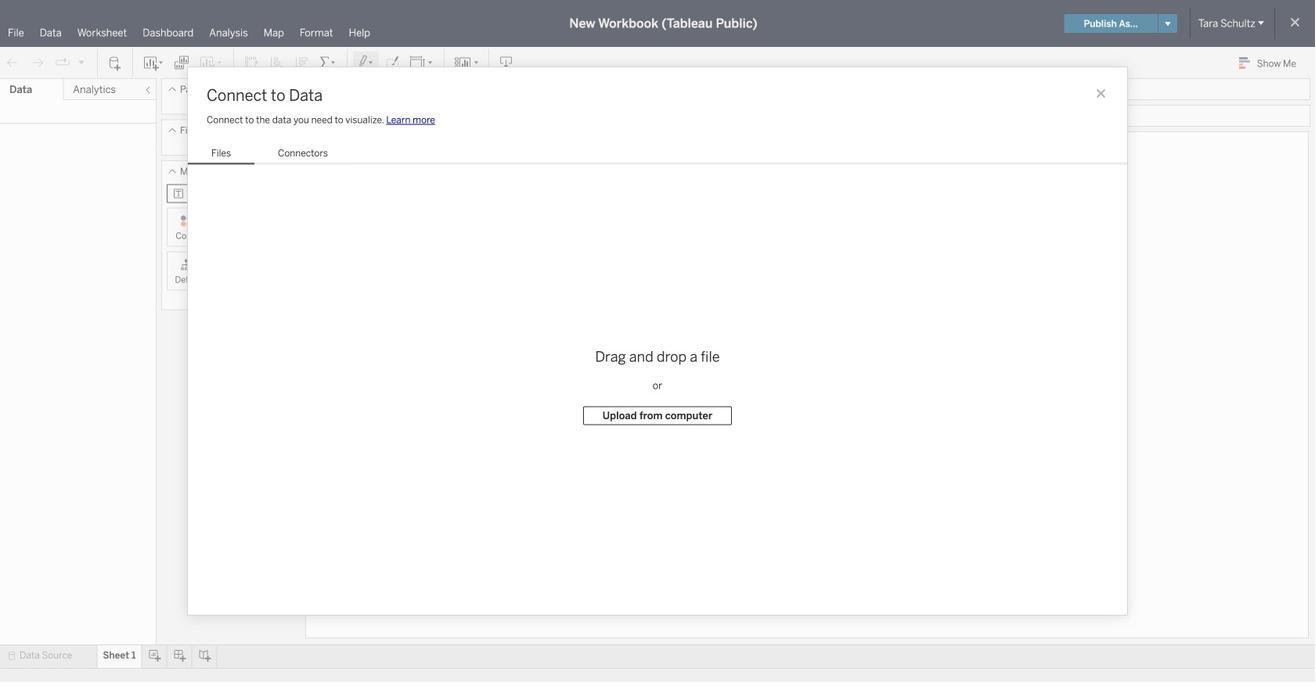 Task type: locate. For each thing, give the bounding box(es) containing it.
highlight image
[[357, 55, 375, 71]]

sort ascending image
[[268, 55, 284, 71]]

download image
[[499, 55, 514, 71]]

sort descending image
[[294, 55, 309, 71]]

format workbook image
[[384, 55, 400, 71]]

redo image
[[30, 55, 45, 71]]

undo image
[[5, 55, 20, 71]]

list box
[[188, 144, 351, 165]]

collapse image
[[143, 85, 153, 95]]

show/hide cards image
[[454, 55, 479, 71]]

totals image
[[319, 55, 337, 71]]

fit image
[[409, 55, 434, 71]]



Task type: vqa. For each thing, say whether or not it's contained in the screenshot.
Avatar image for Tich Mabiza
no



Task type: describe. For each thing, give the bounding box(es) containing it.
swap rows and columns image
[[243, 55, 259, 71]]

new data source image
[[107, 55, 123, 71]]

replay animation image
[[55, 55, 70, 71]]

clear sheet image
[[199, 55, 224, 71]]

new worksheet image
[[142, 55, 164, 71]]

duplicate image
[[174, 55, 189, 71]]

replay animation image
[[77, 57, 86, 67]]



